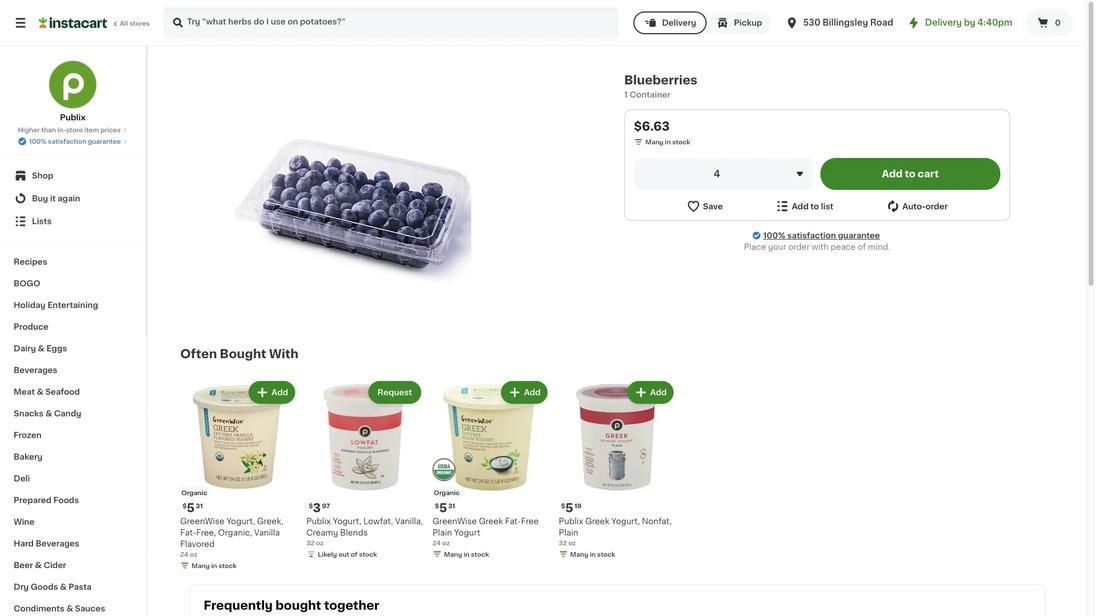 Task type: locate. For each thing, give the bounding box(es) containing it.
$ up flavored
[[183, 503, 187, 509]]

condiments & sauces
[[14, 605, 105, 613]]

beer & cider link
[[7, 555, 139, 576]]

0 horizontal spatial satisfaction
[[48, 138, 86, 145]]

bought
[[276, 599, 321, 611]]

5
[[187, 502, 195, 514], [439, 502, 447, 514], [566, 502, 573, 514]]

cider
[[44, 561, 66, 569]]

97
[[322, 503, 330, 509]]

& inside "dairy & eggs" link
[[38, 345, 44, 353]]

prepared
[[14, 496, 52, 504]]

$ 5 31 up "yogurt"
[[435, 502, 455, 514]]

delivery
[[925, 19, 962, 27], [662, 19, 696, 27]]

many down "yogurt"
[[444, 551, 462, 557]]

vanilla
[[254, 528, 280, 536]]

1 horizontal spatial greenwise
[[433, 517, 477, 525]]

with
[[812, 243, 829, 251]]

greek inside greenwise greek fat-free plain yogurt 24 oz
[[479, 517, 503, 525]]

plain for yogurt
[[433, 528, 452, 536]]

flavored
[[180, 540, 215, 548]]

publix up higher than in-store item prices link
[[60, 114, 85, 122]]

many in stock down flavored
[[192, 562, 237, 569]]

32 down the creamy at the left bottom
[[307, 540, 315, 546]]

$6.63
[[634, 120, 670, 132]]

many in stock down publix greek yogurt, nonfat, plain 32 oz
[[570, 551, 615, 557]]

higher than in-store item prices
[[18, 127, 121, 133]]

shop
[[32, 172, 53, 180]]

2 greek from the left
[[585, 517, 610, 525]]

greenwise
[[180, 517, 225, 525], [433, 517, 477, 525]]

stock for greenwise greek fat-free plain yogurt
[[471, 551, 489, 557]]

0 vertical spatial of
[[858, 243, 866, 251]]

5 up flavored
[[187, 502, 195, 514]]

0 vertical spatial satisfaction
[[48, 138, 86, 145]]

publix inside 'publix yogurt, lowfat, vanilla, creamy blends 32 oz'
[[307, 517, 331, 525]]

all stores
[[120, 20, 150, 27]]

1 32 from the left
[[307, 540, 315, 546]]

$
[[183, 503, 187, 509], [435, 503, 439, 509], [309, 503, 313, 509], [561, 503, 566, 509]]

100% up 'your'
[[764, 232, 786, 240]]

1 horizontal spatial guarantee
[[838, 232, 880, 240]]

100%
[[29, 138, 46, 145], [764, 232, 786, 240]]

in for publix greek yogurt, nonfat, plain
[[590, 551, 596, 557]]

many in stock for publix greek yogurt, nonfat, plain
[[570, 551, 615, 557]]

31 up free,
[[196, 503, 203, 509]]

3 5 from the left
[[566, 502, 573, 514]]

guarantee down prices
[[88, 138, 121, 145]]

0 horizontal spatial 5
[[187, 502, 195, 514]]

5 left '19'
[[566, 502, 573, 514]]

0 horizontal spatial $ 5 31
[[183, 502, 203, 514]]

1 vertical spatial to
[[811, 202, 819, 210]]

stock down greenwise greek fat-free plain yogurt 24 oz
[[471, 551, 489, 557]]

lists link
[[7, 210, 139, 233]]

1
[[624, 91, 628, 99]]

plain down $ 5 19
[[559, 528, 578, 536]]

wine
[[14, 518, 34, 526]]

$ 5 31 for greenwise greek fat-free plain yogurt
[[435, 502, 455, 514]]

0 horizontal spatial organic
[[181, 489, 207, 496]]

2 horizontal spatial publix
[[559, 517, 583, 525]]

0 vertical spatial beverages
[[14, 366, 57, 374]]

100% satisfaction guarantee link
[[764, 230, 880, 241]]

beverages
[[14, 366, 57, 374], [36, 540, 79, 548]]

publix inside publix greek yogurt, nonfat, plain 32 oz
[[559, 517, 583, 525]]

stock down greenwise yogurt, greek, fat-free, organic, vanilla flavored 24 oz
[[219, 562, 237, 569]]

None search field
[[163, 7, 619, 39]]

0 horizontal spatial publix
[[60, 114, 85, 122]]

1 vertical spatial 100% satisfaction guarantee
[[764, 232, 880, 240]]

3 $ from the left
[[309, 503, 313, 509]]

many
[[646, 139, 664, 145], [444, 551, 462, 557], [570, 551, 589, 557], [192, 562, 210, 569]]

2 31 from the left
[[448, 503, 455, 509]]

yogurt, up blends
[[333, 517, 362, 525]]

of left mind.
[[858, 243, 866, 251]]

plain inside greenwise greek fat-free plain yogurt 24 oz
[[433, 528, 452, 536]]

3 yogurt, from the left
[[612, 517, 640, 525]]

0 horizontal spatial 100%
[[29, 138, 46, 145]]

creamy
[[307, 528, 338, 536]]

of right out
[[351, 551, 358, 557]]

1 horizontal spatial organic
[[434, 489, 460, 496]]

greenwise up "yogurt"
[[433, 517, 477, 525]]

to inside add to cart button
[[905, 169, 916, 179]]

31 for greenwise yogurt, greek, fat-free, organic, vanilla flavored
[[196, 503, 203, 509]]

to inside add to list button
[[811, 202, 819, 210]]

0 horizontal spatial of
[[351, 551, 358, 557]]

1 horizontal spatial fat-
[[505, 517, 521, 525]]

plain inside publix greek yogurt, nonfat, plain 32 oz
[[559, 528, 578, 536]]

organic down the item badge icon
[[434, 489, 460, 496]]

100% inside "link"
[[764, 232, 786, 240]]

beverages up cider
[[36, 540, 79, 548]]

1 vertical spatial 100%
[[764, 232, 786, 240]]

cart
[[918, 169, 939, 179]]

100% down higher
[[29, 138, 46, 145]]

many in stock down "yogurt"
[[444, 551, 489, 557]]

oz inside 'publix yogurt, lowfat, vanilla, creamy blends 32 oz'
[[316, 540, 324, 546]]

1 vertical spatial guarantee
[[838, 232, 880, 240]]

4 $ from the left
[[561, 503, 566, 509]]

1 yogurt, from the left
[[227, 517, 255, 525]]

1 greenwise from the left
[[180, 517, 225, 525]]

31 up "yogurt"
[[448, 503, 455, 509]]

1 vertical spatial order
[[789, 243, 810, 251]]

yogurt, inside publix greek yogurt, nonfat, plain 32 oz
[[612, 517, 640, 525]]

add to cart
[[882, 169, 939, 179]]

satisfaction up place your order with peace of mind.
[[788, 232, 836, 240]]

2 $ 5 31 from the left
[[435, 502, 455, 514]]

$ left 97
[[309, 503, 313, 509]]

guarantee inside button
[[88, 138, 121, 145]]

greenwise inside greenwise yogurt, greek, fat-free, organic, vanilla flavored 24 oz
[[180, 517, 225, 525]]

satisfaction down "higher than in-store item prices" on the left of the page
[[48, 138, 86, 145]]

plain left "yogurt"
[[433, 528, 452, 536]]

1 horizontal spatial publix
[[307, 517, 331, 525]]

likely out of stock
[[318, 551, 377, 557]]

$ for greenwise greek fat-free plain yogurt
[[435, 503, 439, 509]]

1 horizontal spatial to
[[905, 169, 916, 179]]

product group containing 3
[[307, 379, 424, 561]]

add button
[[250, 382, 294, 403], [502, 382, 546, 403], [629, 382, 673, 403]]

1 horizontal spatial 100%
[[764, 232, 786, 240]]

5 down the item badge icon
[[439, 502, 447, 514]]

again
[[58, 195, 80, 203]]

bakery
[[14, 453, 43, 461]]

1 vertical spatial of
[[351, 551, 358, 557]]

in for greenwise greek fat-free plain yogurt
[[464, 551, 470, 557]]

1 $ from the left
[[183, 503, 187, 509]]

2 greenwise from the left
[[433, 517, 477, 525]]

1 horizontal spatial add button
[[502, 382, 546, 403]]

1 horizontal spatial 32
[[559, 540, 567, 546]]

beverages down dairy & eggs
[[14, 366, 57, 374]]

1 31 from the left
[[196, 503, 203, 509]]

1 vertical spatial 24
[[180, 551, 188, 557]]

$ for publix yogurt, lowfat, vanilla, creamy blends
[[309, 503, 313, 509]]

32 inside 'publix yogurt, lowfat, vanilla, creamy blends 32 oz'
[[307, 540, 315, 546]]

0 horizontal spatial 100% satisfaction guarantee
[[29, 138, 121, 145]]

0 vertical spatial fat-
[[505, 517, 521, 525]]

container
[[630, 91, 671, 99]]

pasta
[[69, 583, 92, 591]]

& left candy
[[45, 410, 52, 418]]

greek
[[479, 517, 503, 525], [585, 517, 610, 525]]

organic
[[181, 489, 207, 496], [434, 489, 460, 496]]

add for greenwise greek fat-free plain yogurt
[[524, 389, 541, 397]]

organic up free,
[[181, 489, 207, 496]]

2 organic from the left
[[434, 489, 460, 496]]

0 horizontal spatial greek
[[479, 517, 503, 525]]

place your order with peace of mind.
[[744, 243, 891, 251]]

dairy
[[14, 345, 36, 353]]

vanilla,
[[395, 517, 423, 525]]

0 horizontal spatial guarantee
[[88, 138, 121, 145]]

auto-order button
[[886, 199, 948, 213]]

$ 5 31 up free,
[[183, 502, 203, 514]]

0 vertical spatial 100%
[[29, 138, 46, 145]]

& for dairy
[[38, 345, 44, 353]]

add for publix greek yogurt, nonfat, plain
[[650, 389, 667, 397]]

add for greenwise yogurt, greek, fat-free, organic, vanilla flavored
[[272, 389, 288, 397]]

greenwise inside greenwise greek fat-free plain yogurt 24 oz
[[433, 517, 477, 525]]

buy it again link
[[7, 187, 139, 210]]

blueberries
[[624, 74, 698, 86]]

many in stock for greenwise greek fat-free plain yogurt
[[444, 551, 489, 557]]

many in stock down "$6.63"
[[646, 139, 691, 145]]

3
[[313, 502, 321, 514]]

order down cart
[[926, 202, 948, 210]]

to left list
[[811, 202, 819, 210]]

1 5 from the left
[[187, 502, 195, 514]]

in for greenwise yogurt, greek, fat-free, organic, vanilla flavored
[[211, 562, 217, 569]]

& inside dry goods & pasta link
[[60, 583, 67, 591]]

24 inside greenwise yogurt, greek, fat-free, organic, vanilla flavored 24 oz
[[180, 551, 188, 557]]

in down "yogurt"
[[464, 551, 470, 557]]

publix up the creamy at the left bottom
[[307, 517, 331, 525]]

& right meat
[[37, 388, 43, 396]]

publix down $ 5 19
[[559, 517, 583, 525]]

stock for publix greek yogurt, nonfat, plain
[[597, 551, 615, 557]]

yogurt, inside greenwise yogurt, greek, fat-free, organic, vanilla flavored 24 oz
[[227, 517, 255, 525]]

0 horizontal spatial to
[[811, 202, 819, 210]]

& for condiments
[[66, 605, 73, 613]]

many down publix greek yogurt, nonfat, plain 32 oz
[[570, 551, 589, 557]]

& for meat
[[37, 388, 43, 396]]

frequently bought together
[[204, 599, 380, 611]]

satisfaction inside "link"
[[788, 232, 836, 240]]

blueberries 1 container
[[624, 74, 698, 99]]

many down flavored
[[192, 562, 210, 569]]

likely
[[318, 551, 337, 557]]

0 horizontal spatial yogurt,
[[227, 517, 255, 525]]

yogurt, for 5
[[227, 517, 255, 525]]

& inside snacks & candy link
[[45, 410, 52, 418]]

holiday
[[14, 301, 45, 309]]

greek inside publix greek yogurt, nonfat, plain 32 oz
[[585, 517, 610, 525]]

foods
[[53, 496, 79, 504]]

yogurt, left nonfat,
[[612, 517, 640, 525]]

instacart logo image
[[39, 16, 107, 30]]

2 add button from the left
[[502, 382, 546, 403]]

& right beer
[[35, 561, 42, 569]]

oz
[[443, 540, 450, 546], [316, 540, 324, 546], [569, 540, 576, 546], [190, 551, 198, 557]]

place
[[744, 243, 766, 251]]

1 horizontal spatial $ 5 31
[[435, 502, 455, 514]]

2 5 from the left
[[439, 502, 447, 514]]

greek,
[[257, 517, 283, 525]]

shop link
[[7, 164, 139, 187]]

1 horizontal spatial order
[[926, 202, 948, 210]]

yogurt, inside 'publix yogurt, lowfat, vanilla, creamy blends 32 oz'
[[333, 517, 362, 525]]

$ left '19'
[[561, 503, 566, 509]]

2 horizontal spatial yogurt,
[[612, 517, 640, 525]]

2 product group from the left
[[307, 379, 424, 561]]

meat
[[14, 388, 35, 396]]

product group
[[180, 379, 297, 572], [307, 379, 424, 561], [433, 379, 550, 561], [559, 379, 676, 561]]

greenwise up free,
[[180, 517, 225, 525]]

1 horizontal spatial 31
[[448, 503, 455, 509]]

in down publix greek yogurt, nonfat, plain 32 oz
[[590, 551, 596, 557]]

100% inside button
[[29, 138, 46, 145]]

100% satisfaction guarantee up with
[[764, 232, 880, 240]]

higher than in-store item prices link
[[18, 126, 128, 135]]

0 horizontal spatial greenwise
[[180, 517, 225, 525]]

&
[[38, 345, 44, 353], [37, 388, 43, 396], [45, 410, 52, 418], [35, 561, 42, 569], [60, 583, 67, 591], [66, 605, 73, 613]]

eggs
[[46, 345, 67, 353]]

holiday entertaining link
[[7, 294, 139, 316]]

0 horizontal spatial 24
[[180, 551, 188, 557]]

1 horizontal spatial yogurt,
[[333, 517, 362, 525]]

guarantee
[[88, 138, 121, 145], [838, 232, 880, 240]]

0 horizontal spatial order
[[789, 243, 810, 251]]

wine link
[[7, 511, 139, 533]]

0 vertical spatial guarantee
[[88, 138, 121, 145]]

produce link
[[7, 316, 139, 338]]

to for cart
[[905, 169, 916, 179]]

order left with
[[789, 243, 810, 251]]

1 $ 5 31 from the left
[[183, 502, 203, 514]]

often bought with
[[180, 348, 299, 360]]

& inside meat & seafood link
[[37, 388, 43, 396]]

& left eggs
[[38, 345, 44, 353]]

guarantee up 'peace'
[[838, 232, 880, 240]]

0 vertical spatial to
[[905, 169, 916, 179]]

2 32 from the left
[[559, 540, 567, 546]]

fat- inside greenwise yogurt, greek, fat-free, organic, vanilla flavored 24 oz
[[180, 528, 196, 536]]

save
[[703, 202, 723, 210]]

publix yogurt, lowfat, vanilla, creamy blends 32 oz
[[307, 517, 423, 546]]

yogurt, for 3
[[333, 517, 362, 525]]

0 vertical spatial 100% satisfaction guarantee
[[29, 138, 121, 145]]

0 horizontal spatial fat-
[[180, 528, 196, 536]]

1 horizontal spatial greek
[[585, 517, 610, 525]]

0 vertical spatial order
[[926, 202, 948, 210]]

& left "sauces"
[[66, 605, 73, 613]]

1 add button from the left
[[250, 382, 294, 403]]

in down flavored
[[211, 562, 217, 569]]

100% satisfaction guarantee down store
[[29, 138, 121, 145]]

in-
[[57, 127, 66, 133]]

recipes
[[14, 258, 47, 266]]

0 horizontal spatial 31
[[196, 503, 203, 509]]

0 vertical spatial 24
[[433, 540, 441, 546]]

bought
[[220, 348, 266, 360]]

1 vertical spatial fat-
[[180, 528, 196, 536]]

1 vertical spatial satisfaction
[[788, 232, 836, 240]]

higher
[[18, 127, 40, 133]]

2 horizontal spatial 5
[[566, 502, 573, 514]]

$ inside $ 3 97
[[309, 503, 313, 509]]

$ inside $ 5 19
[[561, 503, 566, 509]]

2 plain from the left
[[559, 528, 578, 536]]

candy
[[54, 410, 81, 418]]

stock down publix greek yogurt, nonfat, plain 32 oz
[[597, 551, 615, 557]]

2 horizontal spatial add button
[[629, 382, 673, 403]]

& inside beer & cider link
[[35, 561, 42, 569]]

1 horizontal spatial 24
[[433, 540, 441, 546]]

list
[[821, 202, 834, 210]]

0 horizontal spatial delivery
[[662, 19, 696, 27]]

24
[[433, 540, 441, 546], [180, 551, 188, 557]]

plain
[[433, 528, 452, 536], [559, 528, 578, 536]]

bakery link
[[7, 446, 139, 468]]

32 down $ 5 19
[[559, 540, 567, 546]]

to left cart
[[905, 169, 916, 179]]

deli link
[[7, 468, 139, 490]]

greenwise for free,
[[180, 517, 225, 525]]

0 horizontal spatial plain
[[433, 528, 452, 536]]

stock up 4 field
[[673, 139, 691, 145]]

stores
[[129, 20, 150, 27]]

1 horizontal spatial 5
[[439, 502, 447, 514]]

1 horizontal spatial delivery
[[925, 19, 962, 27]]

billingsley
[[823, 19, 868, 27]]

1 plain from the left
[[433, 528, 452, 536]]

1 horizontal spatial satisfaction
[[788, 232, 836, 240]]

organic,
[[218, 528, 252, 536]]

0 horizontal spatial 32
[[307, 540, 315, 546]]

0 horizontal spatial add button
[[250, 382, 294, 403]]

delivery inside button
[[662, 19, 696, 27]]

3 add button from the left
[[629, 382, 673, 403]]

1 horizontal spatial plain
[[559, 528, 578, 536]]

1 greek from the left
[[479, 517, 503, 525]]

$ down the item badge icon
[[435, 503, 439, 509]]

0
[[1055, 19, 1061, 27]]

& left pasta
[[60, 583, 67, 591]]

2 $ from the left
[[435, 503, 439, 509]]

add to list button
[[776, 199, 834, 213]]

& inside condiments & sauces link
[[66, 605, 73, 613]]

yogurt, up organic,
[[227, 517, 255, 525]]

2 yogurt, from the left
[[333, 517, 362, 525]]



Task type: vqa. For each thing, say whether or not it's contained in the screenshot.
Lemon each
no



Task type: describe. For each thing, give the bounding box(es) containing it.
often
[[180, 348, 217, 360]]

$ for publix greek yogurt, nonfat, plain
[[561, 503, 566, 509]]

24 inside greenwise greek fat-free plain yogurt 24 oz
[[433, 540, 441, 546]]

1 horizontal spatial of
[[858, 243, 866, 251]]

all stores link
[[39, 7, 151, 39]]

frozen
[[14, 431, 42, 439]]

publix greek yogurt, nonfat, plain 32 oz
[[559, 517, 672, 546]]

peace
[[831, 243, 856, 251]]

frequently
[[204, 599, 273, 611]]

publix for 5
[[559, 517, 583, 525]]

Search field
[[164, 8, 618, 38]]

deli
[[14, 475, 30, 483]]

it
[[50, 195, 56, 203]]

5 for publix greek yogurt, nonfat, plain
[[566, 502, 573, 514]]

& for beer
[[35, 561, 42, 569]]

beer & cider
[[14, 561, 66, 569]]

goods
[[31, 583, 58, 591]]

beer
[[14, 561, 33, 569]]

add button for fat-
[[502, 382, 546, 403]]

$ for greenwise yogurt, greek, fat-free, organic, vanilla flavored
[[183, 503, 187, 509]]

& for snacks
[[45, 410, 52, 418]]

$ 5 31 for greenwise yogurt, greek, fat-free, organic, vanilla flavored
[[183, 502, 203, 514]]

by
[[964, 19, 976, 27]]

lowfat,
[[364, 517, 393, 525]]

oz inside greenwise greek fat-free plain yogurt 24 oz
[[443, 540, 450, 546]]

100% satisfaction guarantee inside button
[[29, 138, 121, 145]]

snacks & candy link
[[7, 403, 139, 424]]

dry goods & pasta link
[[7, 576, 139, 598]]

stock for greenwise yogurt, greek, fat-free, organic, vanilla flavored
[[219, 562, 237, 569]]

service type group
[[634, 11, 772, 34]]

guarantee inside "link"
[[838, 232, 880, 240]]

greenwise for plain
[[433, 517, 477, 525]]

item carousel region
[[164, 374, 1055, 580]]

mind.
[[868, 243, 891, 251]]

19
[[575, 503, 582, 509]]

meat & seafood
[[14, 388, 80, 396]]

your
[[768, 243, 787, 251]]

delivery for delivery by 4:40pm
[[925, 19, 962, 27]]

delivery for delivery
[[662, 19, 696, 27]]

sauces
[[75, 605, 105, 613]]

blueberries image
[[234, 82, 471, 320]]

stock down 'publix yogurt, lowfat, vanilla, creamy blends 32 oz'
[[359, 551, 377, 557]]

add inside add to cart button
[[882, 169, 903, 179]]

with
[[269, 348, 299, 360]]

seafood
[[45, 388, 80, 396]]

fat- inside greenwise greek fat-free plain yogurt 24 oz
[[505, 517, 521, 525]]

recipes link
[[7, 251, 139, 273]]

road
[[870, 19, 894, 27]]

31 for greenwise greek fat-free plain yogurt
[[448, 503, 455, 509]]

publix logo image
[[48, 59, 98, 110]]

buy
[[32, 195, 48, 203]]

buy it again
[[32, 195, 80, 203]]

dry
[[14, 583, 29, 591]]

prices
[[100, 127, 121, 133]]

1 organic from the left
[[181, 489, 207, 496]]

delivery button
[[634, 11, 707, 34]]

1 horizontal spatial 100% satisfaction guarantee
[[764, 232, 880, 240]]

blends
[[340, 528, 368, 536]]

530 billingsley road
[[803, 19, 894, 27]]

satisfaction inside button
[[48, 138, 86, 145]]

yogurt
[[454, 528, 481, 536]]

plain for 32
[[559, 528, 578, 536]]

dairy & eggs
[[14, 345, 67, 353]]

delivery by 4:40pm link
[[907, 16, 1013, 30]]

add to list
[[792, 202, 834, 210]]

5 for greenwise greek fat-free plain yogurt
[[439, 502, 447, 514]]

item badge image
[[433, 458, 456, 481]]

prepared foods
[[14, 496, 79, 504]]

many for greenwise greek fat-free plain yogurt
[[444, 551, 462, 557]]

snacks & candy
[[14, 410, 81, 418]]

add inside add to list button
[[792, 202, 809, 210]]

publix for 3
[[307, 517, 331, 525]]

of inside item carousel region
[[351, 551, 358, 557]]

snacks
[[14, 410, 44, 418]]

32 inside publix greek yogurt, nonfat, plain 32 oz
[[559, 540, 567, 546]]

item
[[84, 127, 99, 133]]

4 product group from the left
[[559, 379, 676, 561]]

1 product group from the left
[[180, 379, 297, 572]]

add to cart button
[[821, 158, 1001, 190]]

4
[[714, 169, 721, 179]]

3 product group from the left
[[433, 379, 550, 561]]

add button for yogurt,
[[629, 382, 673, 403]]

lists
[[32, 217, 52, 225]]

pickup
[[734, 19, 762, 27]]

hard beverages link
[[7, 533, 139, 555]]

all
[[120, 20, 128, 27]]

auto-
[[903, 202, 926, 210]]

hard beverages
[[14, 540, 79, 548]]

entertaining
[[47, 301, 98, 309]]

order inside button
[[926, 202, 948, 210]]

$ 5 19
[[561, 502, 582, 514]]

meat & seafood link
[[7, 381, 139, 403]]

bogo link
[[7, 273, 139, 294]]

1 vertical spatial beverages
[[36, 540, 79, 548]]

free
[[521, 517, 539, 525]]

request
[[378, 389, 412, 397]]

bogo
[[14, 280, 40, 288]]

to for list
[[811, 202, 819, 210]]

pickup button
[[707, 11, 772, 34]]

many for publix greek yogurt, nonfat, plain
[[570, 551, 589, 557]]

oz inside greenwise yogurt, greek, fat-free, organic, vanilla flavored 24 oz
[[190, 551, 198, 557]]

many for greenwise yogurt, greek, fat-free, organic, vanilla flavored
[[192, 562, 210, 569]]

0 button
[[1026, 9, 1073, 37]]

dairy & eggs link
[[7, 338, 139, 359]]

$ 3 97
[[309, 502, 330, 514]]

add button for greek,
[[250, 382, 294, 403]]

5 for greenwise yogurt, greek, fat-free, organic, vanilla flavored
[[187, 502, 195, 514]]

publix link
[[48, 59, 98, 123]]

4 field
[[634, 158, 814, 190]]

greek for greenwise
[[479, 517, 503, 525]]

prepared foods link
[[7, 490, 139, 511]]

4:40pm
[[978, 19, 1013, 27]]

many down "$6.63"
[[646, 139, 664, 145]]

auto-order
[[903, 202, 948, 210]]

oz inside publix greek yogurt, nonfat, plain 32 oz
[[569, 540, 576, 546]]

in down "$6.63"
[[665, 139, 671, 145]]

many in stock for greenwise yogurt, greek, fat-free, organic, vanilla flavored
[[192, 562, 237, 569]]

greek for publix
[[585, 517, 610, 525]]



